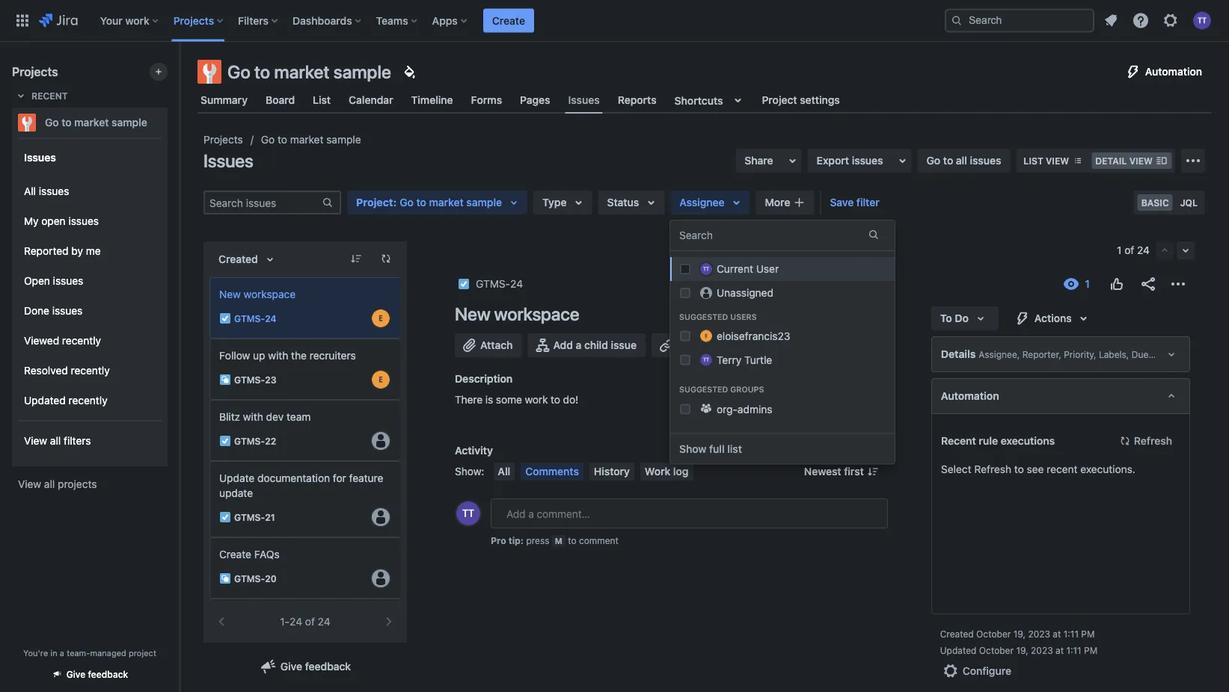Task type: describe. For each thing, give the bounding box(es) containing it.
0 horizontal spatial a
[[60, 649, 64, 658]]

1 vertical spatial go to market sample
[[45, 116, 147, 129]]

org-
[[717, 403, 738, 415]]

sub-task element containing follow up with the recruiters
[[210, 339, 401, 400]]

0 horizontal spatial give feedback button
[[42, 663, 137, 687]]

your work button
[[96, 9, 164, 33]]

all for filters
[[50, 435, 61, 448]]

view for view all projects
[[18, 479, 41, 491]]

2 horizontal spatial issues
[[568, 94, 600, 106]]

actions
[[1035, 312, 1072, 325]]

detail view
[[1096, 156, 1153, 166]]

to down board link
[[278, 134, 287, 146]]

updated recently
[[24, 395, 107, 407]]

suggested groups
[[679, 385, 764, 394]]

1-24 of 24
[[280, 616, 330, 629]]

0 vertical spatial pm
[[1081, 629, 1095, 640]]

search image
[[951, 15, 963, 27]]

eloisefrancis23 image
[[372, 371, 390, 389]]

apps
[[432, 14, 458, 27]]

1 vertical spatial at
[[1056, 646, 1064, 656]]

all for projects
[[44, 479, 55, 491]]

recently for updated recently
[[68, 395, 107, 407]]

all for all
[[498, 466, 510, 478]]

gtms- for with
[[234, 436, 265, 447]]

0 vertical spatial all
[[956, 155, 967, 167]]

issue inside add a child issue button
[[611, 339, 637, 352]]

feedback for 'give feedback' button to the left
[[88, 670, 128, 681]]

projects link
[[204, 131, 243, 149]]

go right open export issues dropdown icon
[[927, 155, 941, 167]]

automation button
[[1116, 60, 1211, 84]]

0 horizontal spatial go to market sample link
[[12, 108, 162, 138]]

a inside button
[[576, 339, 582, 352]]

you're in a team-managed project
[[23, 649, 156, 658]]

open export issues dropdown image
[[894, 152, 912, 170]]

attach
[[480, 339, 513, 352]]

go to all issues link
[[918, 149, 1010, 173]]

help image
[[1132, 12, 1150, 30]]

task element containing new workspace
[[210, 278, 401, 339]]

appswitcher icon image
[[13, 12, 31, 30]]

save
[[830, 196, 854, 209]]

current
[[717, 263, 753, 275]]

1 vertical spatial new workspace
[[455, 304, 579, 325]]

1 vertical spatial october
[[979, 646, 1014, 656]]

view all projects link
[[12, 471, 168, 498]]

create for create
[[492, 14, 525, 27]]

show full list
[[679, 443, 742, 455]]

org-admins
[[717, 403, 773, 415]]

give for 'give feedback' button to the left
[[66, 670, 86, 681]]

some
[[496, 394, 522, 406]]

log
[[673, 466, 689, 478]]

suggested for suggested users
[[679, 312, 728, 321]]

issues right the open
[[68, 215, 99, 228]]

all for all issues
[[24, 185, 36, 198]]

1 vertical spatial 1:11
[[1067, 646, 1082, 656]]

tab list containing issues
[[189, 87, 1220, 114]]

basic
[[1142, 198, 1169, 208]]

assignee button
[[671, 191, 750, 215]]

timeline link
[[408, 87, 456, 114]]

1 horizontal spatial go to market sample link
[[261, 131, 361, 149]]

addicon image
[[793, 197, 805, 209]]

work log
[[645, 466, 689, 478]]

0 vertical spatial 2023
[[1028, 629, 1051, 640]]

to down recent
[[62, 116, 72, 129]]

automation element
[[931, 379, 1190, 415]]

0 horizontal spatial new
[[219, 288, 241, 301]]

dashboards button
[[288, 9, 367, 33]]

blitz
[[219, 411, 240, 424]]

dashboards
[[293, 14, 352, 27]]

market right :
[[429, 196, 464, 209]]

list for list
[[313, 94, 331, 106]]

team
[[287, 411, 311, 424]]

faqs
[[254, 549, 280, 561]]

newest
[[804, 466, 841, 478]]

activity
[[455, 445, 493, 457]]

1 horizontal spatial with
[[268, 350, 288, 362]]

list view
[[1024, 156, 1069, 166]]

view all filters link
[[18, 427, 162, 456]]

list for list view
[[1024, 156, 1044, 166]]

settings image
[[1162, 12, 1180, 30]]

export
[[817, 155, 849, 167]]

board
[[266, 94, 295, 106]]

open
[[24, 275, 50, 287]]

order by image
[[261, 251, 279, 269]]

1 horizontal spatial gtms-24
[[476, 278, 523, 290]]

created for created
[[218, 253, 258, 266]]

create for create faqs
[[219, 549, 251, 561]]

gtms-22
[[234, 436, 276, 447]]

done issues link
[[18, 296, 162, 326]]

0 vertical spatial 19,
[[1014, 629, 1026, 640]]

sidebar navigation image
[[163, 60, 196, 90]]

work log button
[[640, 463, 693, 481]]

shortcuts button
[[672, 87, 750, 114]]

apps button
[[428, 9, 473, 33]]

done
[[24, 305, 49, 317]]

21
[[265, 513, 275, 523]]

go down board link
[[261, 134, 275, 146]]

primary element
[[9, 0, 945, 42]]

more button
[[756, 191, 814, 215]]

open issues
[[24, 275, 83, 287]]

import and bulk change issues image
[[1185, 152, 1202, 170]]

0 horizontal spatial updated
[[24, 395, 66, 407]]

terry turtle
[[717, 354, 772, 366]]

press
[[526, 536, 550, 546]]

0 vertical spatial of
[[1125, 244, 1135, 257]]

to right open export issues dropdown icon
[[943, 155, 953, 167]]

viewed
[[24, 335, 59, 347]]

issues for all issues
[[39, 185, 69, 198]]

1 horizontal spatial task image
[[458, 278, 470, 290]]

projects button
[[169, 9, 229, 33]]

1 vertical spatial 2023
[[1031, 646, 1053, 656]]

pages link
[[517, 87, 553, 114]]

terry
[[717, 354, 742, 366]]

you're
[[23, 649, 48, 658]]

market up all issues link
[[74, 116, 109, 129]]

1 vertical spatial work
[[525, 394, 548, 406]]

0 vertical spatial at
[[1053, 629, 1061, 640]]

work inside popup button
[[125, 14, 149, 27]]

link issue button
[[652, 334, 737, 358]]

set background color image
[[400, 63, 418, 81]]

reported
[[24, 245, 69, 257]]

suggested users
[[679, 312, 757, 321]]

create faqs
[[219, 549, 280, 561]]

sample left add to starred icon
[[112, 116, 147, 129]]

users
[[730, 312, 757, 321]]

status button
[[598, 191, 665, 215]]

market down list link
[[290, 134, 324, 146]]

all issues link
[[18, 177, 162, 207]]

1 horizontal spatial issues
[[204, 150, 253, 171]]

give for right 'give feedback' button
[[280, 661, 302, 673]]

0 horizontal spatial with
[[243, 411, 263, 424]]

view for detail view
[[1130, 156, 1153, 166]]

projects
[[58, 479, 97, 491]]

:
[[393, 196, 397, 209]]

1-
[[280, 616, 290, 629]]

show full list button
[[670, 437, 751, 461]]

update documentation for feature update
[[219, 473, 383, 500]]

timeline
[[411, 94, 453, 106]]

sample up calendar
[[334, 61, 391, 82]]

resolved recently
[[24, 365, 110, 377]]

list
[[728, 443, 742, 455]]

search
[[679, 229, 713, 242]]

sample down list link
[[326, 134, 361, 146]]

do
[[955, 312, 969, 325]]

to right :
[[416, 196, 426, 209]]

feedback for right 'give feedback' button
[[305, 661, 351, 673]]

sub-task element containing create faqs
[[210, 538, 401, 599]]

view for list view
[[1046, 156, 1069, 166]]

profile image of terry turtle image
[[456, 502, 480, 526]]

to
[[940, 312, 952, 325]]

my open issues link
[[18, 207, 162, 236]]

settings
[[800, 94, 840, 106]]

0 horizontal spatial of
[[305, 616, 315, 629]]

group containing all issues
[[18, 172, 162, 421]]

there is some work to do!
[[455, 394, 579, 406]]

automation inside button
[[1145, 65, 1202, 78]]

calendar link
[[346, 87, 396, 114]]

view all filters
[[24, 435, 91, 448]]

up
[[253, 350, 265, 362]]

0 horizontal spatial task image
[[219, 313, 231, 325]]



Task type: locate. For each thing, give the bounding box(es) containing it.
show:
[[455, 466, 484, 478]]

open share dialog image
[[784, 152, 802, 170]]

1 vertical spatial automation
[[941, 390, 999, 403]]

with left dev at left bottom
[[243, 411, 263, 424]]

all button
[[493, 463, 515, 481]]

Search field
[[945, 9, 1095, 33]]

issues up 'all issues'
[[24, 151, 56, 163]]

viewed recently link
[[18, 326, 162, 356]]

gtms- down update
[[234, 513, 265, 523]]

sub task image down follow
[[219, 374, 231, 386]]

1 vertical spatial a
[[60, 649, 64, 658]]

automation right automation icon
[[1145, 65, 1202, 78]]

1 vertical spatial pm
[[1084, 646, 1098, 656]]

of right 1-
[[305, 616, 315, 629]]

2 task element from the top
[[210, 400, 401, 462]]

1 vertical spatial of
[[305, 616, 315, 629]]

1 vertical spatial all
[[498, 466, 510, 478]]

unassigned
[[717, 287, 774, 299]]

create project image
[[153, 66, 165, 78]]

pages
[[520, 94, 550, 106]]

work right your
[[125, 14, 149, 27]]

0 horizontal spatial project
[[356, 196, 393, 209]]

gtms- down create faqs
[[234, 574, 265, 584]]

list right go to all issues link
[[1024, 156, 1044, 166]]

configure link
[[933, 660, 1021, 684]]

view left 'projects'
[[18, 479, 41, 491]]

Add a comment… field
[[491, 499, 888, 529]]

0 vertical spatial all
[[24, 185, 36, 198]]

0 vertical spatial workspace
[[244, 288, 296, 301]]

resolved
[[24, 365, 68, 377]]

summary link
[[198, 87, 251, 114]]

create right apps dropdown button
[[492, 14, 525, 27]]

0 horizontal spatial work
[[125, 14, 149, 27]]

updated inside created october 19, 2023 at 1:11 pm updated october 19, 2023 at 1:11 pm
[[940, 646, 977, 656]]

all right show:
[[498, 466, 510, 478]]

1 vertical spatial recently
[[71, 365, 110, 377]]

task element
[[210, 278, 401, 339], [210, 400, 401, 462], [210, 462, 401, 538]]

forms link
[[468, 87, 505, 114]]

follow up with the recruiters
[[219, 350, 356, 362]]

recently down resolved recently link
[[68, 395, 107, 407]]

1 vertical spatial task image
[[219, 512, 231, 524]]

created left order by icon
[[218, 253, 258, 266]]

view right detail
[[1130, 156, 1153, 166]]

0 vertical spatial a
[[576, 339, 582, 352]]

issues for done issues
[[52, 305, 83, 317]]

list box
[[210, 278, 401, 693]]

2 vertical spatial recently
[[68, 395, 107, 407]]

automation
[[1145, 65, 1202, 78], [941, 390, 999, 403]]

go to all issues
[[927, 155, 1001, 167]]

3 sub-task element from the top
[[210, 599, 401, 661]]

type button
[[534, 191, 592, 215]]

update
[[219, 487, 253, 500]]

gtms-21
[[234, 513, 275, 523]]

list link
[[310, 87, 334, 114]]

1 suggested from the top
[[679, 312, 728, 321]]

add to starred image
[[163, 114, 181, 132]]

1 vertical spatial with
[[243, 411, 263, 424]]

feedback down managed on the bottom of page
[[88, 670, 128, 681]]

give feedback down you're in a team-managed project
[[66, 670, 128, 681]]

1 vertical spatial view
[[18, 479, 41, 491]]

all up my on the top of page
[[24, 185, 36, 198]]

gtms-24 up the attach
[[476, 278, 523, 290]]

project left the settings
[[762, 94, 797, 106]]

all inside group
[[50, 435, 61, 448]]

2 view from the left
[[1130, 156, 1153, 166]]

open issues link
[[18, 266, 162, 296]]

1 horizontal spatial new workspace
[[455, 304, 579, 325]]

gtms-
[[476, 278, 510, 290], [234, 313, 265, 324], [234, 375, 265, 385], [234, 436, 265, 447], [234, 513, 265, 523], [234, 574, 265, 584]]

suggested
[[679, 312, 728, 321], [679, 385, 728, 394]]

automation image
[[1125, 63, 1142, 81]]

1 vertical spatial projects
[[12, 65, 58, 79]]

issue up the terry
[[700, 339, 726, 352]]

0 vertical spatial 1:11
[[1064, 629, 1079, 640]]

0 vertical spatial projects
[[173, 14, 214, 27]]

recently
[[62, 335, 101, 347], [71, 365, 110, 377], [68, 395, 107, 407]]

23
[[265, 375, 277, 385]]

gtms- down up
[[234, 375, 265, 385]]

comment
[[579, 536, 619, 546]]

created up configure link
[[940, 629, 974, 640]]

to
[[254, 61, 270, 82], [62, 116, 72, 129], [278, 134, 287, 146], [943, 155, 953, 167], [416, 196, 426, 209], [551, 394, 560, 406], [568, 536, 577, 546]]

give feedback button down you're in a team-managed project
[[42, 663, 137, 687]]

all left 'projects'
[[44, 479, 55, 491]]

teams button
[[372, 9, 423, 33]]

details element
[[931, 337, 1190, 373]]

gtms- left copy link to issue image on the top
[[476, 278, 510, 290]]

all left filters at the left bottom of the page
[[50, 435, 61, 448]]

1 horizontal spatial automation
[[1145, 65, 1202, 78]]

link issue
[[677, 339, 726, 352]]

assignee
[[680, 196, 725, 209]]

issues right pages
[[568, 94, 600, 106]]

projects up sidebar navigation icon
[[173, 14, 214, 27]]

task element containing update documentation for feature update
[[210, 462, 401, 538]]

1 vertical spatial suggested
[[679, 385, 728, 394]]

tab list
[[189, 87, 1220, 114]]

sub task image for create faqs
[[219, 573, 231, 585]]

new workspace down copy link to issue image on the top
[[455, 304, 579, 325]]

0 horizontal spatial gtms-24
[[234, 313, 277, 324]]

group icon image
[[700, 403, 712, 415]]

of
[[1125, 244, 1135, 257], [305, 616, 315, 629]]

notifications image
[[1102, 12, 1120, 30]]

projects for projects link
[[204, 134, 243, 146]]

reports link
[[615, 87, 660, 114]]

recently for resolved recently
[[71, 365, 110, 377]]

view left filters at the left bottom of the page
[[24, 435, 47, 448]]

1 vertical spatial workspace
[[494, 304, 579, 325]]

project for project settings
[[762, 94, 797, 106]]

1 vertical spatial create
[[219, 549, 251, 561]]

projects up collapse recent projects 'image'
[[12, 65, 58, 79]]

task image up follow
[[219, 313, 231, 325]]

task image down blitz
[[219, 435, 231, 447]]

issues up viewed recently
[[52, 305, 83, 317]]

1 horizontal spatial create
[[492, 14, 525, 27]]

created for created october 19, 2023 at 1:11 pm updated october 19, 2023 at 1:11 pm
[[940, 629, 974, 640]]

1 horizontal spatial give
[[280, 661, 302, 673]]

reported by me link
[[18, 236, 162, 266]]

task image
[[219, 435, 231, 447], [219, 512, 231, 524]]

1 vertical spatial gtms-24
[[234, 313, 277, 324]]

suggested for suggested groups
[[679, 385, 728, 394]]

suggested up link issue
[[679, 312, 728, 321]]

current user
[[717, 263, 779, 275]]

give feedback button down 1-24 of 24
[[251, 655, 360, 679]]

filters button
[[234, 9, 284, 33]]

0 vertical spatial create
[[492, 14, 525, 27]]

recent
[[31, 91, 68, 101]]

0 vertical spatial sub task image
[[219, 374, 231, 386]]

1 horizontal spatial give feedback button
[[251, 655, 360, 679]]

list right board
[[313, 94, 331, 106]]

1 vertical spatial all
[[50, 435, 61, 448]]

issues right export
[[852, 155, 883, 167]]

view inside view all filters link
[[24, 435, 47, 448]]

work right some
[[525, 394, 548, 406]]

0 horizontal spatial create
[[219, 549, 251, 561]]

None text field
[[679, 228, 682, 243]]

issues
[[568, 94, 600, 106], [204, 150, 253, 171], [24, 151, 56, 163]]

gtms- down blitz with dev team
[[234, 436, 265, 447]]

gtms-24 up up
[[234, 313, 277, 324]]

1 horizontal spatial new
[[455, 304, 491, 325]]

updated down resolved
[[24, 395, 66, 407]]

updated up configure link
[[940, 646, 977, 656]]

filters
[[238, 14, 269, 27]]

managed
[[90, 649, 126, 658]]

description
[[455, 373, 513, 385]]

sub task image for follow up with the recruiters
[[219, 374, 231, 386]]

0 horizontal spatial new workspace
[[219, 288, 296, 301]]

all inside button
[[498, 466, 510, 478]]

0 vertical spatial task image
[[458, 278, 470, 290]]

0 horizontal spatial issues
[[24, 151, 56, 163]]

1 vertical spatial project
[[356, 196, 393, 209]]

1 horizontal spatial give feedback
[[280, 661, 351, 673]]

1 issue from the left
[[611, 339, 637, 352]]

1 horizontal spatial workspace
[[494, 304, 579, 325]]

1 vertical spatial 19,
[[1016, 646, 1029, 656]]

october
[[977, 629, 1011, 640], [979, 646, 1014, 656]]

a right add
[[576, 339, 582, 352]]

actions button
[[1005, 307, 1102, 331]]

gtms- for faqs
[[234, 574, 265, 584]]

group containing issues
[[18, 138, 162, 465]]

menu bar containing all
[[490, 463, 696, 481]]

new up attach button
[[455, 304, 491, 325]]

created inside popup button
[[218, 253, 258, 266]]

project up refresh image
[[356, 196, 393, 209]]

0 vertical spatial suggested
[[679, 312, 728, 321]]

task image for blitz with dev team
[[219, 435, 231, 447]]

1 vertical spatial task image
[[219, 313, 231, 325]]

0 vertical spatial updated
[[24, 395, 66, 407]]

jira image
[[39, 12, 78, 30], [39, 12, 78, 30]]

share image
[[1140, 275, 1158, 293]]

list inside tab list
[[313, 94, 331, 106]]

1 horizontal spatial updated
[[940, 646, 977, 656]]

0 horizontal spatial give feedback
[[66, 670, 128, 681]]

filter
[[857, 196, 880, 209]]

created october 19, 2023 at 1:11 pm updated october 19, 2023 at 1:11 pm
[[940, 629, 1098, 656]]

gtms- for up
[[234, 375, 265, 385]]

list box containing new workspace
[[210, 278, 401, 693]]

projects inside popup button
[[173, 14, 214, 27]]

0 vertical spatial new workspace
[[219, 288, 296, 301]]

3 task element from the top
[[210, 462, 401, 538]]

suggested up group icon
[[679, 385, 728, 394]]

new workspace down created popup button
[[219, 288, 296, 301]]

2 sub-task element from the top
[[210, 538, 401, 599]]

2 suggested from the top
[[679, 385, 728, 394]]

to right the m
[[568, 536, 577, 546]]

new workspace
[[219, 288, 296, 301], [455, 304, 579, 325]]

with right up
[[268, 350, 288, 362]]

to do
[[940, 312, 969, 325]]

0 horizontal spatial give
[[66, 670, 86, 681]]

sub task image
[[219, 374, 231, 386], [219, 573, 231, 585]]

automation down details
[[941, 390, 999, 403]]

issues for open issues
[[53, 275, 83, 287]]

2 vertical spatial go to market sample
[[261, 134, 361, 146]]

issues for export issues
[[852, 155, 883, 167]]

1 horizontal spatial all
[[498, 466, 510, 478]]

go
[[227, 61, 251, 82], [45, 116, 59, 129], [261, 134, 275, 146], [927, 155, 941, 167], [400, 196, 414, 209]]

banner containing your work
[[0, 0, 1229, 42]]

gtms- for workspace
[[234, 313, 265, 324]]

0 horizontal spatial workspace
[[244, 288, 296, 301]]

view
[[24, 435, 47, 448], [18, 479, 41, 491]]

0 horizontal spatial created
[[218, 253, 258, 266]]

0 vertical spatial october
[[977, 629, 1011, 640]]

go up summary
[[227, 61, 251, 82]]

1 view from the left
[[1046, 156, 1069, 166]]

market
[[274, 61, 330, 82], [74, 116, 109, 129], [290, 134, 324, 146], [429, 196, 464, 209]]

copy link to issue image
[[520, 278, 532, 290]]

sort descending image
[[350, 253, 362, 265]]

sample left type
[[466, 196, 502, 209]]

0 vertical spatial with
[[268, 350, 288, 362]]

collapse recent projects image
[[12, 87, 30, 105]]

workspace down copy link to issue image on the top
[[494, 304, 579, 325]]

issues left list view
[[970, 155, 1001, 167]]

reported by me
[[24, 245, 101, 257]]

view for view all filters
[[24, 435, 47, 448]]

2 vertical spatial projects
[[204, 134, 243, 146]]

projects for the projects popup button on the left top of page
[[173, 14, 214, 27]]

all right open export issues dropdown icon
[[956, 155, 967, 167]]

1 horizontal spatial of
[[1125, 244, 1135, 257]]

of right 1
[[1125, 244, 1135, 257]]

1 horizontal spatial project
[[762, 94, 797, 106]]

gtms-23
[[234, 375, 277, 385]]

recently down viewed recently link
[[71, 365, 110, 377]]

1 group from the top
[[18, 138, 162, 465]]

1 vertical spatial updated
[[940, 646, 977, 656]]

task image down update
[[219, 512, 231, 524]]

2 task image from the top
[[219, 512, 231, 524]]

go to market sample link down recent
[[12, 108, 162, 138]]

status
[[607, 196, 639, 209]]

issues down projects link
[[204, 150, 253, 171]]

give feedback button
[[251, 655, 360, 679], [42, 663, 137, 687]]

there
[[455, 394, 483, 406]]

market up list link
[[274, 61, 330, 82]]

my
[[24, 215, 39, 228]]

task image for update documentation for feature update
[[219, 512, 231, 524]]

give
[[280, 661, 302, 673], [66, 670, 86, 681]]

sub-task element
[[210, 339, 401, 400], [210, 538, 401, 599], [210, 599, 401, 661]]

1 horizontal spatial a
[[576, 339, 582, 352]]

0 vertical spatial go to market sample
[[227, 61, 391, 82]]

workspace down order by icon
[[244, 288, 296, 301]]

created inside created october 19, 2023 at 1:11 pm updated october 19, 2023 at 1:11 pm
[[940, 629, 974, 640]]

0 horizontal spatial view
[[1046, 156, 1069, 166]]

give down team-
[[66, 670, 86, 681]]

2 issue from the left
[[700, 339, 726, 352]]

attach button
[[455, 334, 522, 358]]

2 sub task image from the top
[[219, 573, 231, 585]]

1 task image from the top
[[219, 435, 231, 447]]

project for project : go to market sample
[[356, 196, 393, 209]]

eloisefrancis23
[[717, 330, 791, 342]]

view inside view all projects link
[[18, 479, 41, 491]]

1 sub-task element from the top
[[210, 339, 401, 400]]

0 vertical spatial recently
[[62, 335, 101, 347]]

1 vertical spatial new
[[455, 304, 491, 325]]

0 horizontal spatial automation
[[941, 390, 999, 403]]

to up board
[[254, 61, 270, 82]]

update
[[219, 473, 255, 485]]

1 task element from the top
[[210, 278, 401, 339]]

0 vertical spatial task image
[[219, 435, 231, 447]]

first
[[844, 466, 864, 478]]

1 horizontal spatial work
[[525, 394, 548, 406]]

0 horizontal spatial list
[[313, 94, 331, 106]]

reports
[[618, 94, 657, 106]]

recruiters
[[310, 350, 356, 362]]

project : go to market sample
[[356, 196, 502, 209]]

to left do! at the left
[[551, 394, 560, 406]]

projects down summary link
[[204, 134, 243, 146]]

all issues
[[24, 185, 69, 198]]

feedback down 1-24 of 24
[[305, 661, 351, 673]]

1 horizontal spatial feedback
[[305, 661, 351, 673]]

issues down reported by me
[[53, 275, 83, 287]]

issues inside button
[[852, 155, 883, 167]]

give down 1-
[[280, 661, 302, 673]]

view left detail
[[1046, 156, 1069, 166]]

0 horizontal spatial feedback
[[88, 670, 128, 681]]

pm
[[1081, 629, 1095, 640], [1084, 646, 1098, 656]]

0 vertical spatial project
[[762, 94, 797, 106]]

create inside create button
[[492, 14, 525, 27]]

2 group from the top
[[18, 172, 162, 421]]

create up the gtms-20
[[219, 549, 251, 561]]

go to market sample link down list link
[[261, 131, 361, 149]]

1 horizontal spatial issue
[[700, 339, 726, 352]]

22
[[265, 436, 276, 447]]

your profile and settings image
[[1193, 12, 1211, 30]]

feature
[[349, 473, 383, 485]]

0 vertical spatial work
[[125, 14, 149, 27]]

0 vertical spatial created
[[218, 253, 258, 266]]

go down recent
[[45, 116, 59, 129]]

1 vertical spatial list
[[1024, 156, 1044, 166]]

link
[[677, 339, 698, 352]]

history
[[594, 466, 630, 478]]

gtms-20
[[234, 574, 277, 584]]

gtms- up up
[[234, 313, 265, 324]]

give feedback down 1-24 of 24
[[280, 661, 351, 673]]

new down created popup button
[[219, 288, 241, 301]]

0 vertical spatial gtms-24
[[476, 278, 523, 290]]

0 horizontal spatial issue
[[611, 339, 637, 352]]

issue inside link issue button
[[700, 339, 726, 352]]

go to market sample up list link
[[227, 61, 391, 82]]

0 horizontal spatial all
[[24, 185, 36, 198]]

me
[[86, 245, 101, 257]]

task element containing blitz with dev team
[[210, 400, 401, 462]]

banner
[[0, 0, 1229, 42]]

eloisefrancis23 image
[[372, 310, 390, 328]]

group
[[18, 138, 162, 465], [18, 172, 162, 421]]

go to market sample down recent
[[45, 116, 147, 129]]

gtms- for documentation
[[234, 513, 265, 523]]

recently for viewed recently
[[62, 335, 101, 347]]

newest first image
[[867, 466, 879, 478]]

sub task image left the gtms-20
[[219, 573, 231, 585]]

issue right child
[[611, 339, 637, 352]]

by
[[71, 245, 83, 257]]

recently down done issues link
[[62, 335, 101, 347]]

go right :
[[400, 196, 414, 209]]

full
[[709, 443, 725, 455]]

issues up the open
[[39, 185, 69, 198]]

for
[[333, 473, 346, 485]]

is
[[486, 394, 493, 406]]

actions image
[[1170, 275, 1187, 293]]

team-
[[67, 649, 90, 658]]

issue
[[611, 339, 637, 352], [700, 339, 726, 352]]

Search issues text field
[[205, 192, 322, 213]]

issues inside group
[[24, 151, 56, 163]]

0 vertical spatial list
[[313, 94, 331, 106]]

to do button
[[931, 307, 999, 331]]

menu bar
[[490, 463, 696, 481]]

go to market sample down list link
[[261, 134, 361, 146]]

refresh image
[[380, 253, 392, 265]]

give feedback
[[280, 661, 351, 673], [66, 670, 128, 681]]

resolved recently link
[[18, 356, 162, 386]]

vote options: no one has voted for this issue yet. image
[[1108, 275, 1126, 293]]

20
[[265, 574, 277, 584]]

created button
[[210, 248, 288, 272]]

task image left gtms-24 link
[[458, 278, 470, 290]]

0 vertical spatial view
[[24, 435, 47, 448]]

1 sub task image from the top
[[219, 374, 231, 386]]

1 vertical spatial created
[[940, 629, 974, 640]]

task image
[[458, 278, 470, 290], [219, 313, 231, 325]]



Task type: vqa. For each thing, say whether or not it's contained in the screenshot.
'Details' at the right bottom
yes



